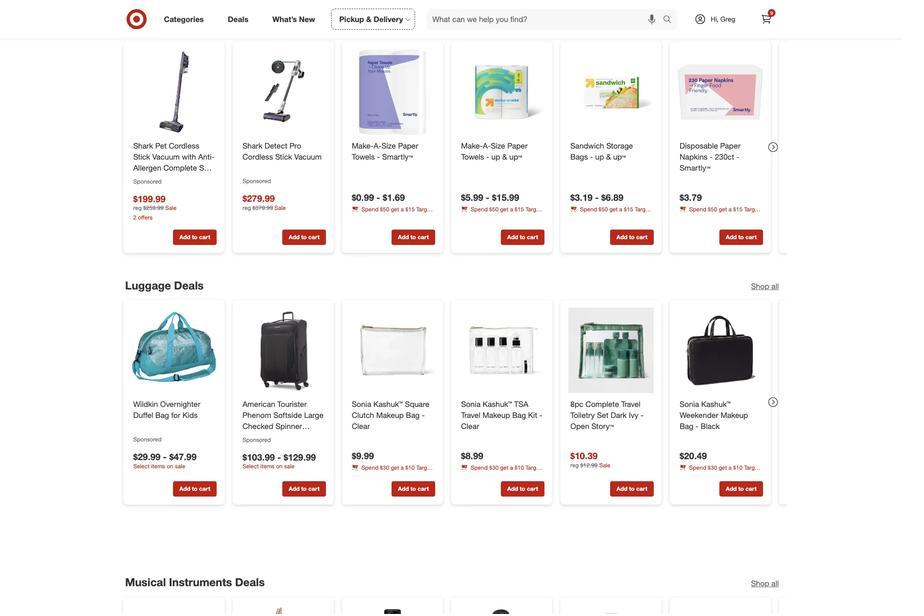 Task type: describe. For each thing, give the bounding box(es) containing it.
hi,
[[711, 15, 719, 23]]

sonia for $9.99
[[352, 400, 372, 409]]

$1.69
[[383, 192, 405, 203]]

$15 for $6.89
[[624, 206, 634, 213]]

smartly™ for $0.99 - $1.69
[[382, 152, 413, 162]]

cordless inside shark pet cordless stick vacuum with anti- allergen complete seal - ix141h
[[169, 141, 199, 151]]

add to cart button for make-a-size paper towels - smartly™
[[392, 230, 435, 245]]

spend $30 get a $10 target giftcard on beauty products button for $20.49
[[680, 464, 764, 480]]

makeup for $8.99
[[483, 411, 510, 420]]

spend $30 get a $10 target giftcard on beauty products button for $8.99
[[461, 464, 545, 480]]

add to cart for sandwich storage bags - up & up™
[[617, 234, 648, 241]]

add to cart button for shark detect pro cordless stick vacuum
[[282, 230, 326, 245]]

bag inside sonia kashuk™ weekender makeup bag - black
[[680, 422, 694, 431]]

get for $9.99
[[391, 464, 399, 472]]

items for $29.99
[[151, 463, 165, 470]]

$5.99 - $15.99
[[461, 192, 520, 203]]

anti-
[[198, 152, 215, 162]]

american
[[243, 400, 275, 409]]

paper for $5.99 - $15.99
[[508, 141, 528, 151]]

$15.99
[[492, 192, 520, 203]]

add to cart for shark detect pro cordless stick vacuum
[[289, 234, 320, 241]]

essentials
[[185, 20, 238, 33]]

complete inside 8pc complete travel toiletry set dark ivy - open story™
[[586, 400, 619, 409]]

cart for sandwich storage bags - up & up™
[[637, 234, 648, 241]]

4 $15 from the left
[[734, 206, 743, 213]]

$29.99 - $47.99 select items on sale
[[133, 452, 197, 470]]

spend $50 get a $15 target giftcard on select home care for $1.69
[[352, 206, 432, 221]]

luggage deals
[[125, 278, 204, 292]]

add for shark detect pro cordless stick vacuum
[[289, 234, 300, 241]]

beauty for $9.99
[[384, 473, 401, 480]]

a for $8.99
[[510, 464, 513, 472]]

4 $50 from the left
[[708, 206, 718, 213]]

story™
[[592, 422, 614, 431]]

cart for sonia kashuk™ weekender makeup bag - black
[[746, 485, 757, 492]]

dark
[[611, 411, 627, 420]]

select for $1.69
[[384, 214, 399, 221]]

$279.99 reg $379.99 sale
[[243, 193, 286, 212]]

instruments
[[169, 576, 232, 589]]

kashuk™ for $20.49
[[702, 400, 731, 409]]

shark pet cordless stick vacuum with anti- allergen complete seal - ix141h link
[[133, 141, 215, 184]]

$50 for $1.69
[[380, 206, 389, 213]]

kit
[[528, 411, 538, 420]]

on for $3.19 - $6.89
[[594, 214, 601, 221]]

to for american tourister phenom softside large checked spinner suitcase
[[301, 485, 307, 492]]

seal
[[199, 163, 214, 173]]

wildkin overnighter duffel bag for kids link
[[133, 399, 215, 421]]

& inside the make-a-size paper towels - up & up™
[[503, 152, 507, 162]]

$259.99
[[143, 205, 164, 212]]

- inside make-a-size paper towels - smartly™
[[377, 152, 380, 162]]

giftcard for $5.99 - $15.99
[[461, 214, 483, 221]]

$199.99
[[133, 193, 166, 204]]

cart for american tourister phenom softside large checked spinner suitcase
[[309, 485, 320, 492]]

$0.99 - $1.69
[[352, 192, 405, 203]]

target for $0.99 - $1.69
[[416, 206, 432, 213]]

sonia for $20.49
[[680, 400, 700, 409]]

shop all link for musical instruments deals
[[752, 578, 779, 589]]

add to cart for 8pc complete travel toiletry set dark ivy - open story™
[[617, 485, 648, 492]]

black
[[701, 422, 720, 431]]

greg
[[721, 15, 736, 23]]

weekender
[[680, 411, 719, 420]]

bag inside "sonia kashuk™ square clutch makeup bag - clear"
[[406, 411, 420, 420]]

sponsored for $199.99
[[133, 178, 162, 185]]

- inside sonia kashuk™ tsa travel makeup bag kit - clear
[[540, 411, 543, 420]]

tsa
[[515, 400, 529, 409]]

8pc complete travel toiletry set dark ivy - open story™ link
[[571, 399, 652, 432]]

spend for $0.99 - $1.69
[[362, 206, 379, 213]]

kids
[[183, 411, 198, 420]]

cart for sonia kashuk™ square clutch makeup bag - clear
[[418, 485, 429, 492]]

all for household essentials deals
[[772, 23, 779, 33]]

pickup
[[339, 14, 364, 24]]

sale for $199.99
[[165, 205, 177, 212]]

$3.79
[[680, 192, 702, 203]]

pro
[[290, 141, 301, 151]]

household
[[125, 20, 182, 33]]

$3.19 - $6.89
[[571, 192, 624, 203]]

large
[[304, 411, 324, 420]]

$47.99
[[169, 452, 197, 463]]

4 select from the left
[[712, 214, 727, 221]]

What can we help you find? suggestions appear below search field
[[427, 9, 666, 30]]

categories link
[[156, 9, 216, 30]]

sonia kashuk™ tsa travel makeup bag kit - clear
[[461, 400, 543, 431]]

products for $20.49
[[731, 473, 754, 480]]

household essentials deals
[[125, 20, 271, 33]]

softside
[[274, 411, 302, 420]]

sandwich
[[571, 141, 605, 151]]

$12.99
[[581, 462, 598, 469]]

add to cart for disposable paper napkins - 230ct - smartly™
[[726, 234, 757, 241]]

search button
[[659, 9, 682, 32]]

to for 8pc complete travel toiletry set dark ivy - open story™
[[629, 485, 635, 492]]

up inside sandwich storage bags - up & up™
[[596, 152, 604, 162]]

search
[[659, 15, 682, 25]]

$30 for $20.49
[[708, 464, 718, 472]]

add to cart for sonia kashuk™ weekender makeup bag - black
[[726, 485, 757, 492]]

add to cart for american tourister phenom softside large checked spinner suitcase
[[289, 485, 320, 492]]

add to cart for sonia kashuk™ square clutch makeup bag - clear
[[398, 485, 429, 492]]

- inside $103.99 - $129.99 select items on sale
[[278, 452, 281, 463]]

a for $3.79
[[729, 206, 732, 213]]

shark detect pro cordless stick vacuum
[[243, 141, 322, 162]]

make- for $5.99 - $15.99
[[461, 141, 483, 151]]

to for make-a-size paper towels - smartly™
[[411, 234, 416, 241]]

sale for $279.99
[[275, 204, 286, 212]]

pet
[[155, 141, 167, 151]]

4 spend $50 get a $15 target giftcard on select home care from the left
[[680, 206, 760, 221]]

vacuum inside shark pet cordless stick vacuum with anti- allergen complete seal - ix141h
[[152, 152, 180, 162]]

to for make-a-size paper towels - up & up™
[[520, 234, 526, 241]]

shark detect pro cordless stick vacuum link
[[243, 141, 324, 163]]

paper inside disposable paper napkins - 230ct - smartly™
[[721, 141, 741, 151]]

shop all for musical instruments deals
[[752, 579, 779, 588]]

sonia kashuk™ weekender makeup bag - black link
[[680, 399, 762, 432]]

4 spend $50 get a $15 target giftcard on select home care button from the left
[[680, 206, 764, 221]]

- right 230ct
[[737, 152, 740, 162]]

target for $8.99
[[526, 464, 542, 472]]

up inside the make-a-size paper towels - up & up™
[[492, 152, 501, 162]]

8pc complete travel toiletry set dark ivy - open story™
[[571, 400, 644, 431]]

with
[[182, 152, 196, 162]]

make- for $0.99 - $1.69
[[352, 141, 374, 151]]

9
[[771, 10, 774, 16]]

make-a-size paper towels - up & up™ link
[[461, 141, 543, 163]]

cart for shark pet cordless stick vacuum with anti- allergen complete seal - ix141h
[[199, 234, 210, 241]]

- inside the make-a-size paper towels - up & up™
[[487, 152, 490, 162]]

makeup inside sonia kashuk™ weekender makeup bag - black
[[721, 411, 749, 420]]

select for $15.99
[[493, 214, 508, 221]]

spend for $3.19 - $6.89
[[580, 206, 597, 213]]

bag inside wildkin overnighter duffel bag for kids
[[155, 411, 169, 420]]

storage
[[607, 141, 633, 151]]

sonia for $8.99
[[461, 400, 481, 409]]

tourister
[[278, 400, 307, 409]]

a for $0.99 - $1.69
[[401, 206, 404, 213]]

kashuk™ for $9.99
[[374, 400, 403, 409]]

$50 for $15.99
[[490, 206, 499, 213]]

stick inside shark detect pro cordless stick vacuum
[[275, 152, 292, 162]]

- left "$1.69"
[[377, 192, 380, 203]]

kashuk™ for $8.99
[[483, 400, 512, 409]]

spend $50 get a $15 target giftcard on select home care button for $1.69
[[352, 205, 435, 221]]

on for $5.99 - $15.99
[[485, 214, 491, 221]]

to for sandwich storage bags - up & up™
[[629, 234, 635, 241]]

sale for $47.99
[[175, 463, 185, 470]]

to for shark pet cordless stick vacuum with anti- allergen complete seal - ix141h
[[192, 234, 198, 241]]

$0.99
[[352, 192, 374, 203]]

giftcard for $0.99 - $1.69
[[352, 214, 374, 221]]

2
[[133, 214, 137, 222]]

care for $1.69
[[417, 214, 428, 221]]

$103.99
[[243, 452, 275, 463]]

disposable paper napkins - 230ct - smartly™ link
[[680, 141, 762, 174]]

what's
[[273, 14, 297, 24]]

to for sonia kashuk™ tsa travel makeup bag kit - clear
[[520, 485, 526, 492]]

add for make-a-size paper towels - up & up™
[[508, 234, 518, 241]]

shop all for luggage deals
[[752, 282, 779, 291]]

get for $5.99 - $15.99
[[500, 206, 509, 213]]

on for $0.99 - $1.69
[[375, 214, 382, 221]]

new
[[299, 14, 315, 24]]

spinner
[[276, 422, 302, 431]]

make-a-size paper towels - smartly™ link
[[352, 141, 434, 163]]

deals link
[[220, 9, 261, 30]]

add for sandwich storage bags - up & up™
[[617, 234, 628, 241]]

$10 for $8.99
[[515, 464, 524, 472]]

cart for disposable paper napkins - 230ct - smartly™
[[746, 234, 757, 241]]

hi, greg
[[711, 15, 736, 23]]

on inside $29.99 - $47.99 select items on sale
[[167, 463, 173, 470]]

napkins
[[680, 152, 708, 162]]

wildkin overnighter duffel bag for kids
[[133, 400, 201, 420]]

shop for household essentials deals
[[752, 23, 770, 33]]

$3.19
[[571, 192, 593, 203]]

$10 for $9.99
[[406, 464, 415, 472]]

$129.99
[[284, 452, 316, 463]]

spend $30 get a $10 target giftcard on beauty products for $20.49
[[680, 464, 760, 480]]

cordless inside shark detect pro cordless stick vacuum
[[243, 152, 273, 162]]

make-a-size paper towels - smartly™
[[352, 141, 419, 162]]

on inside $103.99 - $129.99 select items on sale
[[276, 463, 283, 470]]

smartly™ for $3.79
[[680, 163, 711, 173]]

shop for musical instruments deals
[[752, 579, 770, 588]]

$10.39 reg $12.99 sale
[[571, 451, 611, 469]]

musical
[[125, 576, 166, 589]]

home for $15.99
[[510, 214, 524, 221]]

delivery
[[374, 14, 403, 24]]

- inside sonia kashuk™ weekender makeup bag - black
[[696, 422, 699, 431]]

make-a-size paper towels - up & up™
[[461, 141, 528, 162]]



Task type: vqa. For each thing, say whether or not it's contained in the screenshot.
the right the Travel
yes



Task type: locate. For each thing, give the bounding box(es) containing it.
2 horizontal spatial beauty
[[712, 473, 729, 480]]

2 shop all link from the top
[[752, 281, 779, 292]]

1 towels from the left
[[352, 152, 375, 162]]

hyperx quadcast s rgb usb condenser microphone for pc/playstation 4 image
[[350, 605, 435, 614], [350, 605, 435, 614]]

- down the weekender
[[696, 422, 699, 431]]

hyperx quadcast s rgb usb condenser microphone for pc/playstation 4 - white image
[[569, 605, 654, 614], [569, 605, 654, 614]]

sale right $12.99
[[600, 462, 611, 469]]

1 horizontal spatial reg
[[243, 204, 251, 212]]

makeup right clutch on the bottom left
[[376, 411, 404, 420]]

2 horizontal spatial sale
[[600, 462, 611, 469]]

make- inside make-a-size paper towels - smartly™
[[352, 141, 374, 151]]

duffel
[[133, 411, 153, 420]]

on for $3.79
[[703, 214, 710, 221]]

vacuum inside shark detect pro cordless stick vacuum
[[294, 152, 322, 162]]

shark
[[133, 141, 153, 151], [243, 141, 263, 151]]

add for disposable paper napkins - 230ct - smartly™
[[726, 234, 737, 241]]

1 items from the left
[[151, 463, 165, 470]]

spend $30 get a $10 target giftcard on beauty products button down "$8.99"
[[461, 464, 545, 480]]

-
[[377, 152, 380, 162], [487, 152, 490, 162], [590, 152, 593, 162], [710, 152, 713, 162], [737, 152, 740, 162], [133, 174, 136, 184], [377, 192, 380, 203], [486, 192, 490, 203], [595, 192, 599, 203], [422, 411, 425, 420], [540, 411, 543, 420], [641, 411, 644, 420], [696, 422, 699, 431], [163, 452, 167, 463], [278, 452, 281, 463]]

giftcard down "$8.99"
[[461, 473, 483, 480]]

size for $15.99
[[491, 141, 505, 151]]

sale down $129.99
[[284, 463, 295, 470]]

up up $5.99 - $15.99
[[492, 152, 501, 162]]

beauty
[[384, 473, 401, 480], [493, 473, 511, 480], [712, 473, 729, 480]]

2 select from the left
[[493, 214, 508, 221]]

1 horizontal spatial travel
[[622, 400, 641, 409]]

2 makeup from the left
[[483, 411, 510, 420]]

8pc
[[571, 400, 584, 409]]

make-
[[352, 141, 374, 151], [461, 141, 483, 151]]

towels inside make-a-size paper towels - smartly™
[[352, 152, 375, 162]]

spend $30 get a $10 target giftcard on beauty products for $8.99
[[461, 464, 542, 480]]

up™
[[510, 152, 522, 162], [614, 152, 626, 162]]

target for $3.19 - $6.89
[[635, 206, 651, 213]]

add to cart button for sonia kashuk™ tsa travel makeup bag kit - clear
[[501, 481, 545, 497]]

sponsored up the $279.99
[[243, 178, 271, 185]]

$379.99
[[253, 204, 273, 212]]

$15 for $1.69
[[406, 206, 415, 213]]

target for $20.49
[[745, 464, 760, 472]]

products for $8.99
[[512, 473, 535, 480]]

1 horizontal spatial vacuum
[[294, 152, 322, 162]]

1 shop all link from the top
[[752, 23, 779, 34]]

items down $103.99
[[261, 463, 275, 470]]

2 horizontal spatial $30
[[708, 464, 718, 472]]

spend $50 get a $15 target giftcard on select home care button down "$1.69"
[[352, 205, 435, 221]]

2 items from the left
[[261, 463, 275, 470]]

giftcard for $20.49
[[680, 473, 702, 480]]

stick up allergen
[[133, 152, 150, 162]]

2 spend $50 get a $15 target giftcard on select home care button from the left
[[461, 205, 545, 221]]

shop all for household essentials deals
[[752, 23, 779, 33]]

all for musical instruments deals
[[772, 579, 779, 588]]

2 horizontal spatial &
[[607, 152, 611, 162]]

paper inside the make-a-size paper towels - up & up™
[[508, 141, 528, 151]]

2 vacuum from the left
[[294, 152, 322, 162]]

bag left for
[[155, 411, 169, 420]]

0 horizontal spatial products
[[403, 473, 426, 480]]

1 spend $50 get a $15 target giftcard on select home care from the left
[[352, 206, 432, 221]]

towels for $5.99
[[461, 152, 484, 162]]

- down sandwich
[[590, 152, 593, 162]]

2 spend $30 get a $10 target giftcard on beauty products from the left
[[461, 464, 542, 480]]

1 horizontal spatial beauty
[[493, 473, 511, 480]]

2 vertical spatial shop
[[752, 579, 770, 588]]

kashuk™ up clutch on the bottom left
[[374, 400, 403, 409]]

up down sandwich
[[596, 152, 604, 162]]

3 spend $30 get a $10 target giftcard on beauty products button from the left
[[680, 464, 764, 480]]

1 care from the left
[[417, 214, 428, 221]]

kashuk™ inside "sonia kashuk™ square clutch makeup bag - clear"
[[374, 400, 403, 409]]

sponsored down allergen
[[133, 178, 162, 185]]

bag down the weekender
[[680, 422, 694, 431]]

clear inside sonia kashuk™ tsa travel makeup bag kit - clear
[[461, 422, 480, 431]]

0 horizontal spatial spend $30 get a $10 target giftcard on beauty products
[[352, 464, 432, 480]]

0 horizontal spatial shark
[[133, 141, 153, 151]]

up™ down storage
[[614, 152, 626, 162]]

sale
[[275, 204, 286, 212], [165, 205, 177, 212], [600, 462, 611, 469]]

4 care from the left
[[745, 214, 756, 221]]

shark pet cordless stick vacuum with anti-allergen complete seal - ix141h image
[[131, 50, 217, 135], [131, 50, 217, 135]]

1 sonia from the left
[[352, 400, 372, 409]]

1 select from the left
[[133, 463, 150, 470]]

to for disposable paper napkins - 230ct - smartly™
[[739, 234, 744, 241]]

1 horizontal spatial &
[[503, 152, 507, 162]]

sponsored for $103.99
[[243, 436, 271, 444]]

0 vertical spatial all
[[772, 23, 779, 33]]

1 horizontal spatial clear
[[461, 422, 480, 431]]

up™ inside the make-a-size paper towels - up & up™
[[510, 152, 522, 162]]

1 spend $50 get a $15 target giftcard on select home care button from the left
[[352, 205, 435, 221]]

1 horizontal spatial sale
[[284, 463, 295, 470]]

- left $6.89
[[595, 192, 599, 203]]

1 vertical spatial travel
[[461, 411, 481, 420]]

bag down square
[[406, 411, 420, 420]]

3 products from the left
[[731, 473, 754, 480]]

items inside $103.99 - $129.99 select items on sale
[[261, 463, 275, 470]]

1 $10 from the left
[[406, 464, 415, 472]]

1 $50 from the left
[[380, 206, 389, 213]]

0 horizontal spatial paper
[[398, 141, 419, 151]]

$20.49
[[680, 451, 707, 462]]

spend $50 get a $15 target giftcard on select home care button down $6.89
[[571, 205, 654, 221]]

- left "$47.99"
[[163, 452, 167, 463]]

travel inside sonia kashuk™ tsa travel makeup bag kit - clear
[[461, 411, 481, 420]]

reg inside $10.39 reg $12.99 sale
[[571, 462, 579, 469]]

1 vertical spatial all
[[772, 282, 779, 291]]

spend $50 get a $15 target giftcard on select home care down "$1.69"
[[352, 206, 432, 221]]

spend $50 get a $15 target giftcard on select home care down $15.99
[[461, 206, 542, 221]]

1 horizontal spatial sale
[[275, 204, 286, 212]]

0 horizontal spatial sale
[[175, 463, 185, 470]]

2 sale from the left
[[284, 463, 295, 470]]

get for $0.99 - $1.69
[[391, 206, 399, 213]]

0 horizontal spatial stick
[[133, 152, 150, 162]]

giftcard down $3.19
[[571, 214, 593, 221]]

spend down $9.99
[[362, 464, 379, 472]]

paper inside make-a-size paper towels - smartly™
[[398, 141, 419, 151]]

care for $15.99
[[526, 214, 537, 221]]

towels up $0.99
[[352, 152, 375, 162]]

clutch
[[352, 411, 374, 420]]

towels up the $5.99
[[461, 152, 484, 162]]

cordless up with
[[169, 141, 199, 151]]

1 stick from the left
[[133, 152, 150, 162]]

allergen
[[133, 163, 161, 173]]

stick inside shark pet cordless stick vacuum with anti- allergen complete seal - ix141h
[[133, 152, 150, 162]]

reg down the $279.99
[[243, 204, 251, 212]]

2 care from the left
[[526, 214, 537, 221]]

up™ inside sandwich storage bags - up & up™
[[614, 152, 626, 162]]

1 horizontal spatial up
[[596, 152, 604, 162]]

0 horizontal spatial sonia
[[352, 400, 372, 409]]

1 horizontal spatial makeup
[[483, 411, 510, 420]]

1 clear from the left
[[352, 422, 370, 431]]

makeup right the weekender
[[721, 411, 749, 420]]

select inside $103.99 - $129.99 select items on sale
[[243, 463, 259, 470]]

spend down $3.79
[[690, 206, 707, 213]]

1 vertical spatial shop all
[[752, 282, 779, 291]]

towels for $0.99
[[352, 152, 375, 162]]

select down $103.99
[[243, 463, 259, 470]]

shark left detect
[[243, 141, 263, 151]]

3 spend $50 get a $15 target giftcard on select home care from the left
[[571, 206, 651, 221]]

3 $30 from the left
[[708, 464, 718, 472]]

items down $29.99
[[151, 463, 165, 470]]

toiletry
[[571, 411, 595, 420]]

1 horizontal spatial sonia
[[461, 400, 481, 409]]

spend down "$8.99"
[[471, 464, 488, 472]]

make-a-size paper towels - up & up™ image
[[459, 50, 545, 135], [459, 50, 545, 135]]

1 horizontal spatial select
[[243, 463, 259, 470]]

shark for $199.99
[[133, 141, 153, 151]]

reg for $279.99
[[243, 204, 251, 212]]

$6.89
[[602, 192, 624, 203]]

complete up set
[[586, 400, 619, 409]]

1 shop all from the top
[[752, 23, 779, 33]]

1 horizontal spatial shark
[[243, 141, 263, 151]]

giftcard for $3.79
[[680, 214, 702, 221]]

8pc complete travel toiletry set dark ivy - open story™ image
[[569, 308, 654, 393], [569, 308, 654, 393]]

0 horizontal spatial complete
[[164, 163, 197, 173]]

2 horizontal spatial spend $30 get a $10 target giftcard on beauty products button
[[680, 464, 764, 480]]

spend $50 get a $15 target giftcard on select home care button down $3.79
[[680, 206, 764, 221]]

2 products from the left
[[512, 473, 535, 480]]

- inside sandwich storage bags - up & up™
[[590, 152, 593, 162]]

home
[[401, 214, 415, 221], [510, 214, 524, 221], [619, 214, 634, 221], [729, 214, 743, 221]]

0 horizontal spatial towels
[[352, 152, 375, 162]]

smartly™ inside make-a-size paper towels - smartly™
[[382, 152, 413, 162]]

2 $50 from the left
[[490, 206, 499, 213]]

1 vertical spatial complete
[[586, 400, 619, 409]]

on for $20.49
[[703, 473, 710, 480]]

1 horizontal spatial spend $30 get a $10 target giftcard on beauty products button
[[461, 464, 545, 480]]

giftcard down $20.49
[[680, 473, 702, 480]]

select down $29.99
[[133, 463, 150, 470]]

0 horizontal spatial items
[[151, 463, 165, 470]]

a- for $5.99
[[483, 141, 491, 151]]

kashuk™ up the weekender
[[702, 400, 731, 409]]

giftcard down $3.79
[[680, 214, 702, 221]]

select for $29.99 - $47.99
[[133, 463, 150, 470]]

& up $15.99
[[503, 152, 507, 162]]

size
[[382, 141, 396, 151], [491, 141, 505, 151]]

0 vertical spatial travel
[[622, 400, 641, 409]]

makeup
[[376, 411, 404, 420], [483, 411, 510, 420], [721, 411, 749, 420]]

sonia inside sonia kashuk™ weekender makeup bag - black
[[680, 400, 700, 409]]

1 horizontal spatial up™
[[614, 152, 626, 162]]

0 horizontal spatial $10
[[406, 464, 415, 472]]

luggage
[[125, 278, 171, 292]]

spend down $0.99
[[362, 206, 379, 213]]

2 vertical spatial shop all
[[752, 579, 779, 588]]

$10
[[406, 464, 415, 472], [515, 464, 524, 472], [734, 464, 743, 472]]

1 $15 from the left
[[406, 206, 415, 213]]

travel up "ivy"
[[622, 400, 641, 409]]

1 horizontal spatial make-
[[461, 141, 483, 151]]

1 horizontal spatial paper
[[508, 141, 528, 151]]

open
[[571, 422, 590, 431]]

shark inside shark pet cordless stick vacuum with anti- allergen complete seal - ix141h
[[133, 141, 153, 151]]

get for $3.79
[[719, 206, 727, 213]]

1 spend $30 get a $10 target giftcard on beauty products button from the left
[[352, 464, 435, 480]]

2 $30 from the left
[[490, 464, 499, 472]]

a- inside the make-a-size paper towels - up & up™
[[483, 141, 491, 151]]

make-a-size paper towels - smartly™ image
[[350, 50, 435, 135], [350, 50, 435, 135]]

1 beauty from the left
[[384, 473, 401, 480]]

2 stick from the left
[[275, 152, 292, 162]]

towels
[[352, 152, 375, 162], [461, 152, 484, 162]]

1 products from the left
[[403, 473, 426, 480]]

select inside $29.99 - $47.99 select items on sale
[[133, 463, 150, 470]]

- left ix141h
[[133, 174, 136, 184]]

sandwich storage bags - up & up™ link
[[571, 141, 652, 163]]

travel
[[622, 400, 641, 409], [461, 411, 481, 420]]

complete
[[164, 163, 197, 173], [586, 400, 619, 409]]

1 vertical spatial shop all link
[[752, 281, 779, 292]]

complete down with
[[164, 163, 197, 173]]

1 horizontal spatial stick
[[275, 152, 292, 162]]

3 kashuk™ from the left
[[702, 400, 731, 409]]

1 sale from the left
[[175, 463, 185, 470]]

2 horizontal spatial paper
[[721, 141, 741, 151]]

1 makeup from the left
[[376, 411, 404, 420]]

target
[[416, 206, 432, 213], [526, 206, 542, 213], [635, 206, 651, 213], [745, 206, 760, 213], [416, 464, 432, 472], [526, 464, 542, 472], [745, 464, 760, 472]]

2 up from the left
[[596, 152, 604, 162]]

- left 230ct
[[710, 152, 713, 162]]

smartly™ down "napkins"
[[680, 163, 711, 173]]

add to cart button for sandwich storage bags - up & up™
[[611, 230, 654, 245]]

- right "ivy"
[[641, 411, 644, 420]]

spend for $3.79
[[690, 206, 707, 213]]

2 paper from the left
[[508, 141, 528, 151]]

2 horizontal spatial products
[[731, 473, 754, 480]]

cart for 8pc complete travel toiletry set dark ivy - open story™
[[637, 485, 648, 492]]

smartly™ inside disposable paper napkins - 230ct - smartly™
[[680, 163, 711, 173]]

kashuk™ inside sonia kashuk™ tsa travel makeup bag kit - clear
[[483, 400, 512, 409]]

2 sonia from the left
[[461, 400, 481, 409]]

overnighter
[[160, 400, 201, 409]]

1 horizontal spatial complete
[[586, 400, 619, 409]]

a- inside make-a-size paper towels - smartly™
[[374, 141, 382, 151]]

spend down $20.49
[[690, 464, 707, 472]]

clear down clutch on the bottom left
[[352, 422, 370, 431]]

1 vacuum from the left
[[152, 152, 180, 162]]

2 shop from the top
[[752, 282, 770, 291]]

giftcard for $8.99
[[461, 473, 483, 480]]

stick down detect
[[275, 152, 292, 162]]

vacuum down pro
[[294, 152, 322, 162]]

spend for $9.99
[[362, 464, 379, 472]]

1 $30 from the left
[[380, 464, 389, 472]]

makeup left the kit
[[483, 411, 510, 420]]

get for $8.99
[[500, 464, 509, 472]]

add to cart button for sonia kashuk™ square clutch makeup bag - clear
[[392, 481, 435, 497]]

offers
[[138, 214, 153, 222]]

cordless down detect
[[243, 152, 273, 162]]

- up $0.99 - $1.69
[[377, 152, 380, 162]]

2 horizontal spatial kashuk™
[[702, 400, 731, 409]]

travel up "$8.99"
[[461, 411, 481, 420]]

sale inside $103.99 - $129.99 select items on sale
[[284, 463, 295, 470]]

spend $30 get a $10 target giftcard on beauty products for $9.99
[[352, 464, 432, 480]]

0 vertical spatial smartly™
[[382, 152, 413, 162]]

add to cart button for disposable paper napkins - 230ct - smartly™
[[720, 230, 764, 245]]

$8.99
[[461, 451, 484, 462]]

1 horizontal spatial towels
[[461, 152, 484, 162]]

musical instruments deals
[[125, 576, 265, 589]]

0 horizontal spatial select
[[133, 463, 150, 470]]

1 horizontal spatial spend $30 get a $10 target giftcard on beauty products
[[461, 464, 542, 480]]

1 kashuk™ from the left
[[374, 400, 403, 409]]

0 horizontal spatial smartly™
[[382, 152, 413, 162]]

0 horizontal spatial travel
[[461, 411, 481, 420]]

wildkin
[[133, 400, 158, 409]]

1 all from the top
[[772, 23, 779, 33]]

3 care from the left
[[635, 214, 647, 221]]

disposable paper napkins - 230ct - smartly™ image
[[678, 50, 764, 135], [678, 50, 764, 135]]

0 vertical spatial shop all
[[752, 23, 779, 33]]

on for $9.99
[[375, 473, 382, 480]]

square
[[405, 400, 430, 409]]

1 paper from the left
[[398, 141, 419, 151]]

shark left pet
[[133, 141, 153, 151]]

spend $30 get a $10 target giftcard on beauty products button down $9.99
[[352, 464, 435, 480]]

1 vertical spatial cordless
[[243, 152, 273, 162]]

- inside $29.99 - $47.99 select items on sale
[[163, 452, 167, 463]]

products for $9.99
[[403, 473, 426, 480]]

sponsored for $29.99
[[133, 436, 162, 443]]

pickup & delivery link
[[331, 9, 415, 30]]

blue yeti nano premium usb microphone image
[[459, 605, 545, 614], [459, 605, 545, 614]]

0 horizontal spatial vacuum
[[152, 152, 180, 162]]

to
[[192, 234, 198, 241], [301, 234, 307, 241], [411, 234, 416, 241], [520, 234, 526, 241], [629, 234, 635, 241], [739, 234, 744, 241], [192, 485, 198, 492], [301, 485, 307, 492], [411, 485, 416, 492], [520, 485, 526, 492], [629, 485, 635, 492], [739, 485, 744, 492]]

2 horizontal spatial $10
[[734, 464, 743, 472]]

american tourister phenom softside large checked spinner suitcase
[[243, 400, 324, 442]]

add to cart button for wildkin overnighter duffel bag for kids
[[173, 481, 217, 497]]

size inside make-a-size paper towels - smartly™
[[382, 141, 396, 151]]

sale inside $279.99 reg $379.99 sale
[[275, 204, 286, 212]]

home for $1.69
[[401, 214, 415, 221]]

1 spend $30 get a $10 target giftcard on beauty products from the left
[[352, 464, 432, 480]]

0 horizontal spatial beauty
[[384, 473, 401, 480]]

add for sonia kashuk™ square clutch makeup bag - clear
[[398, 485, 409, 492]]

3 makeup from the left
[[721, 411, 749, 420]]

2 shop all from the top
[[752, 282, 779, 291]]

sale for $129.99
[[284, 463, 295, 470]]

sale
[[175, 463, 185, 470], [284, 463, 295, 470]]

detect
[[265, 141, 288, 151]]

1 shop from the top
[[752, 23, 770, 33]]

1 up from the left
[[492, 152, 501, 162]]

1 home from the left
[[401, 214, 415, 221]]

makeup inside sonia kashuk™ tsa travel makeup bag kit - clear
[[483, 411, 510, 420]]

kashuk™ left the tsa
[[483, 400, 512, 409]]

clear inside "sonia kashuk™ square clutch makeup bag - clear"
[[352, 422, 370, 431]]

sale inside $199.99 reg $259.99 sale 2 offers
[[165, 205, 177, 212]]

1 horizontal spatial cordless
[[243, 152, 273, 162]]

1 shark from the left
[[133, 141, 153, 151]]

1 horizontal spatial a-
[[483, 141, 491, 151]]

1 horizontal spatial items
[[261, 463, 275, 470]]

0 horizontal spatial kashuk™
[[374, 400, 403, 409]]

spend $30 get a $10 target giftcard on beauty products down $9.99
[[352, 464, 432, 480]]

0 vertical spatial cordless
[[169, 141, 199, 151]]

shop all link
[[752, 23, 779, 34], [752, 281, 779, 292], [752, 578, 779, 589]]

0 horizontal spatial clear
[[352, 422, 370, 431]]

2 size from the left
[[491, 141, 505, 151]]

1 horizontal spatial products
[[512, 473, 535, 480]]

sponsored up $29.99
[[133, 436, 162, 443]]

2 vertical spatial shop all link
[[752, 578, 779, 589]]

get
[[391, 206, 399, 213], [500, 206, 509, 213], [610, 206, 618, 213], [719, 206, 727, 213], [391, 464, 399, 472], [500, 464, 509, 472], [719, 464, 727, 472]]

2 home from the left
[[510, 214, 524, 221]]

cart for make-a-size paper towels - smartly™
[[418, 234, 429, 241]]

up™ up $15.99
[[510, 152, 522, 162]]

2 select from the left
[[243, 463, 259, 470]]

sonia inside "sonia kashuk™ square clutch makeup bag - clear"
[[352, 400, 372, 409]]

sale right $379.99
[[275, 204, 286, 212]]

smartly™
[[382, 152, 413, 162], [680, 163, 711, 173]]

smartly™ up "$1.69"
[[382, 152, 413, 162]]

& right the "pickup"
[[366, 14, 372, 24]]

products
[[403, 473, 426, 480], [512, 473, 535, 480], [731, 473, 754, 480]]

checked
[[243, 422, 273, 431]]

- down square
[[422, 411, 425, 420]]

0 horizontal spatial make-
[[352, 141, 374, 151]]

3 $10 from the left
[[734, 464, 743, 472]]

- up $5.99 - $15.99
[[487, 152, 490, 162]]

$29.99
[[133, 452, 161, 463]]

0 vertical spatial shop all link
[[752, 23, 779, 34]]

get for $3.19 - $6.89
[[610, 206, 618, 213]]

spend down the $5.99
[[471, 206, 488, 213]]

sale inside $10.39 reg $12.99 sale
[[600, 462, 611, 469]]

a-
[[374, 141, 382, 151], [483, 141, 491, 151]]

makeup inside "sonia kashuk™ square clutch makeup bag - clear"
[[376, 411, 404, 420]]

0 horizontal spatial $30
[[380, 464, 389, 472]]

1 up™ from the left
[[510, 152, 522, 162]]

& inside sandwich storage bags - up & up™
[[607, 152, 611, 162]]

$9.99
[[352, 451, 374, 462]]

1 horizontal spatial $30
[[490, 464, 499, 472]]

0 horizontal spatial sale
[[165, 205, 177, 212]]

reg down '$10.39'
[[571, 462, 579, 469]]

reg up 2
[[133, 205, 142, 212]]

$10.39
[[571, 451, 598, 462]]

suitcase
[[243, 433, 272, 442]]

3 beauty from the left
[[712, 473, 729, 480]]

add to cart button for make-a-size paper towels - up & up™
[[501, 230, 545, 245]]

1 horizontal spatial kashuk™
[[483, 400, 512, 409]]

sonia kashuk™ weekender makeup bag - black image
[[678, 308, 764, 393], [678, 308, 764, 393]]

makeup for $9.99
[[376, 411, 404, 420]]

1 size from the left
[[382, 141, 396, 151]]

phenom
[[243, 411, 271, 420]]

categories
[[164, 14, 204, 24]]

reg
[[243, 204, 251, 212], [133, 205, 142, 212], [571, 462, 579, 469]]

care for $6.89
[[635, 214, 647, 221]]

set
[[597, 411, 609, 420]]

2 horizontal spatial sonia
[[680, 400, 700, 409]]

size inside the make-a-size paper towels - up & up™
[[491, 141, 505, 151]]

spend $50 get a $15 target giftcard on select home care down $3.79
[[680, 206, 760, 221]]

spend $30 get a $10 target giftcard on beauty products
[[352, 464, 432, 480], [461, 464, 542, 480], [680, 464, 760, 480]]

add to cart button for american tourister phenom softside large checked spinner suitcase
[[282, 481, 326, 497]]

reg for $199.99
[[133, 205, 142, 212]]

4 home from the left
[[729, 214, 743, 221]]

2 kashuk™ from the left
[[483, 400, 512, 409]]

0 horizontal spatial up
[[492, 152, 501, 162]]

giftcard down the $5.99
[[461, 214, 483, 221]]

3 select from the left
[[602, 214, 618, 221]]

&
[[366, 14, 372, 24], [503, 152, 507, 162], [607, 152, 611, 162]]

spend $50 get a $15 target giftcard on select home care button for $6.89
[[571, 205, 654, 221]]

spend $50 get a $15 target giftcard on select home care button down $15.99
[[461, 205, 545, 221]]

spend for $20.49
[[690, 464, 707, 472]]

vacuum down pet
[[152, 152, 180, 162]]

- right the $5.99
[[486, 192, 490, 203]]

to for wildkin overnighter duffel bag for kids
[[192, 485, 198, 492]]

2 shark from the left
[[243, 141, 263, 151]]

add to cart for make-a-size paper towels - smartly™
[[398, 234, 429, 241]]

- inside "sonia kashuk™ square clutch makeup bag - clear"
[[422, 411, 425, 420]]

target for $5.99 - $15.99
[[526, 206, 542, 213]]

1 horizontal spatial smartly™
[[680, 163, 711, 173]]

sonia kashuk™ weekender makeup bag - black
[[680, 400, 749, 431]]

1 horizontal spatial $10
[[515, 464, 524, 472]]

$103.99 - $129.99 select items on sale
[[243, 452, 316, 470]]

add to cart for wildkin overnighter duffel bag for kids
[[180, 485, 210, 492]]

2 a- from the left
[[483, 141, 491, 151]]

2 beauty from the left
[[493, 473, 511, 480]]

2 clear from the left
[[461, 422, 480, 431]]

sonia kashuk™ tsa travel makeup bag kit - clear image
[[459, 308, 545, 393], [459, 308, 545, 393]]

shark pet cordless stick vacuum with anti- allergen complete seal - ix141h
[[133, 141, 215, 184]]

items for $103.99
[[261, 463, 275, 470]]

add to cart for sonia kashuk™ tsa travel makeup bag kit - clear
[[508, 485, 538, 492]]

wildkin overnighter duffel bag for kids image
[[131, 308, 217, 393], [131, 308, 217, 393]]

what's new
[[273, 14, 315, 24]]

0 horizontal spatial size
[[382, 141, 396, 151]]

3 spend $50 get a $15 target giftcard on select home care button from the left
[[571, 205, 654, 221]]

spend $30 get a $10 target giftcard on beauty products button down $20.49
[[680, 464, 764, 480]]

0 horizontal spatial a-
[[374, 141, 382, 151]]

fao schwarz stage stars electric guitar and amp image
[[241, 605, 326, 614], [241, 605, 326, 614]]

2 all from the top
[[772, 282, 779, 291]]

2 make- from the left
[[461, 141, 483, 151]]

1 horizontal spatial size
[[491, 141, 505, 151]]

spend down $3.19
[[580, 206, 597, 213]]

add for shark pet cordless stick vacuum with anti- allergen complete seal - ix141h
[[180, 234, 190, 241]]

complete inside shark pet cordless stick vacuum with anti- allergen complete seal - ix141h
[[164, 163, 197, 173]]

shark for $279.99
[[243, 141, 263, 151]]

0 horizontal spatial up™
[[510, 152, 522, 162]]

0 vertical spatial shop
[[752, 23, 770, 33]]

1 make- from the left
[[352, 141, 374, 151]]

add to cart for make-a-size paper towels - up & up™
[[508, 234, 538, 241]]

$30 for $8.99
[[490, 464, 499, 472]]

3 paper from the left
[[721, 141, 741, 151]]

2 spend $30 get a $10 target giftcard on beauty products button from the left
[[461, 464, 545, 480]]

a
[[401, 206, 404, 213], [510, 206, 513, 213], [620, 206, 623, 213], [729, 206, 732, 213], [401, 464, 404, 472], [510, 464, 513, 472], [729, 464, 732, 472]]

sale right $259.99
[[165, 205, 177, 212]]

- inside shark pet cordless stick vacuum with anti- allergen complete seal - ix141h
[[133, 174, 136, 184]]

shop all link for household essentials deals
[[752, 23, 779, 34]]

$279.99
[[243, 193, 275, 204]]

2 up™ from the left
[[614, 152, 626, 162]]

clear up "$8.99"
[[461, 422, 480, 431]]

on
[[375, 214, 382, 221], [485, 214, 491, 221], [594, 214, 601, 221], [703, 214, 710, 221], [167, 463, 173, 470], [276, 463, 283, 470], [375, 473, 382, 480], [485, 473, 491, 480], [703, 473, 710, 480]]

sandwich storage bags - up & up™ image
[[569, 50, 654, 135], [569, 50, 654, 135]]

1 vertical spatial shop
[[752, 282, 770, 291]]

0 horizontal spatial cordless
[[169, 141, 199, 151]]

2 horizontal spatial makeup
[[721, 411, 749, 420]]

spend $30 get a $10 target giftcard on beauty products down "$8.99"
[[461, 464, 542, 480]]

2 horizontal spatial spend $30 get a $10 target giftcard on beauty products
[[680, 464, 760, 480]]

giftcard down $0.99
[[352, 214, 374, 221]]

bag inside sonia kashuk™ tsa travel makeup bag kit - clear
[[513, 411, 526, 420]]

1 select from the left
[[384, 214, 399, 221]]

0 vertical spatial complete
[[164, 163, 197, 173]]

spend $30 get a $10 target giftcard on beauty products down $20.49
[[680, 464, 760, 480]]

sale inside $29.99 - $47.99 select items on sale
[[175, 463, 185, 470]]

3 all from the top
[[772, 579, 779, 588]]

items inside $29.99 - $47.99 select items on sale
[[151, 463, 165, 470]]

add to cart button for 8pc complete travel toiletry set dark ivy - open story™
[[611, 481, 654, 497]]

2 spend $50 get a $15 target giftcard on select home care from the left
[[461, 206, 542, 221]]

kashuk™ inside sonia kashuk™ weekender makeup bag - black
[[702, 400, 731, 409]]

spend $50 get a $15 target giftcard on select home care
[[352, 206, 432, 221], [461, 206, 542, 221], [571, 206, 651, 221], [680, 206, 760, 221]]

0 horizontal spatial spend $30 get a $10 target giftcard on beauty products button
[[352, 464, 435, 480]]

3 sonia from the left
[[680, 400, 700, 409]]

2 $15 from the left
[[515, 206, 524, 213]]

- inside 8pc complete travel toiletry set dark ivy - open story™
[[641, 411, 644, 420]]

2 towels from the left
[[461, 152, 484, 162]]

sonia kashuk™ square clutch makeup bag - clear link
[[352, 399, 434, 432]]

a for $9.99
[[401, 464, 404, 472]]

3 shop all link from the top
[[752, 578, 779, 589]]

giftcard down $9.99
[[352, 473, 374, 480]]

3 spend $30 get a $10 target giftcard on beauty products from the left
[[680, 464, 760, 480]]

3 $15 from the left
[[624, 206, 634, 213]]

0 horizontal spatial &
[[366, 14, 372, 24]]

1 vertical spatial smartly™
[[680, 163, 711, 173]]

home for $6.89
[[619, 214, 634, 221]]

make- inside the make-a-size paper towels - up & up™
[[461, 141, 483, 151]]

american tourister phenom softside large checked spinner suitcase image
[[241, 308, 326, 393], [241, 308, 326, 393]]

a for $20.49
[[729, 464, 732, 472]]

- right the kit
[[540, 411, 543, 420]]

sale for $10.39
[[600, 462, 611, 469]]

disposable paper napkins - 230ct - smartly™
[[680, 141, 741, 173]]

3 home from the left
[[619, 214, 634, 221]]

0 horizontal spatial makeup
[[376, 411, 404, 420]]

ivy
[[629, 411, 639, 420]]

3 shop from the top
[[752, 579, 770, 588]]

3 $50 from the left
[[599, 206, 608, 213]]

sonia kashuk™ square clutch makeup bag - clear
[[352, 400, 430, 431]]

spend $50 get a $15 target giftcard on select home care down $6.89
[[571, 206, 651, 221]]

sale down "$47.99"
[[175, 463, 185, 470]]

add
[[180, 234, 190, 241], [289, 234, 300, 241], [398, 234, 409, 241], [508, 234, 518, 241], [617, 234, 628, 241], [726, 234, 737, 241], [180, 485, 190, 492], [289, 485, 300, 492], [398, 485, 409, 492], [508, 485, 518, 492], [617, 485, 628, 492], [726, 485, 737, 492]]

- left $129.99
[[278, 452, 281, 463]]

reg inside $279.99 reg $379.99 sale
[[243, 204, 251, 212]]

sonia
[[352, 400, 372, 409], [461, 400, 481, 409], [680, 400, 700, 409]]

sponsored down checked
[[243, 436, 271, 444]]

2 vertical spatial all
[[772, 579, 779, 588]]

sonia inside sonia kashuk™ tsa travel makeup bag kit - clear
[[461, 400, 481, 409]]

2 $10 from the left
[[515, 464, 524, 472]]

& down storage
[[607, 152, 611, 162]]

select for $6.89
[[602, 214, 618, 221]]

shark inside shark detect pro cordless stick vacuum
[[243, 141, 263, 151]]

1 a- from the left
[[374, 141, 382, 151]]

3 shop all from the top
[[752, 579, 779, 588]]

travel inside 8pc complete travel toiletry set dark ivy - open story™
[[622, 400, 641, 409]]

shark detect pro cordless stick vacuum image
[[241, 50, 326, 135], [241, 50, 326, 135]]

towels inside the make-a-size paper towels - up & up™
[[461, 152, 484, 162]]

0 horizontal spatial reg
[[133, 205, 142, 212]]

sonia kashuk™ square clutch makeup bag - clear image
[[350, 308, 435, 393], [350, 308, 435, 393]]

2 horizontal spatial reg
[[571, 462, 579, 469]]

bag down the tsa
[[513, 411, 526, 420]]

reg inside $199.99 reg $259.99 sale 2 offers
[[133, 205, 142, 212]]

all
[[772, 23, 779, 33], [772, 282, 779, 291], [772, 579, 779, 588]]



